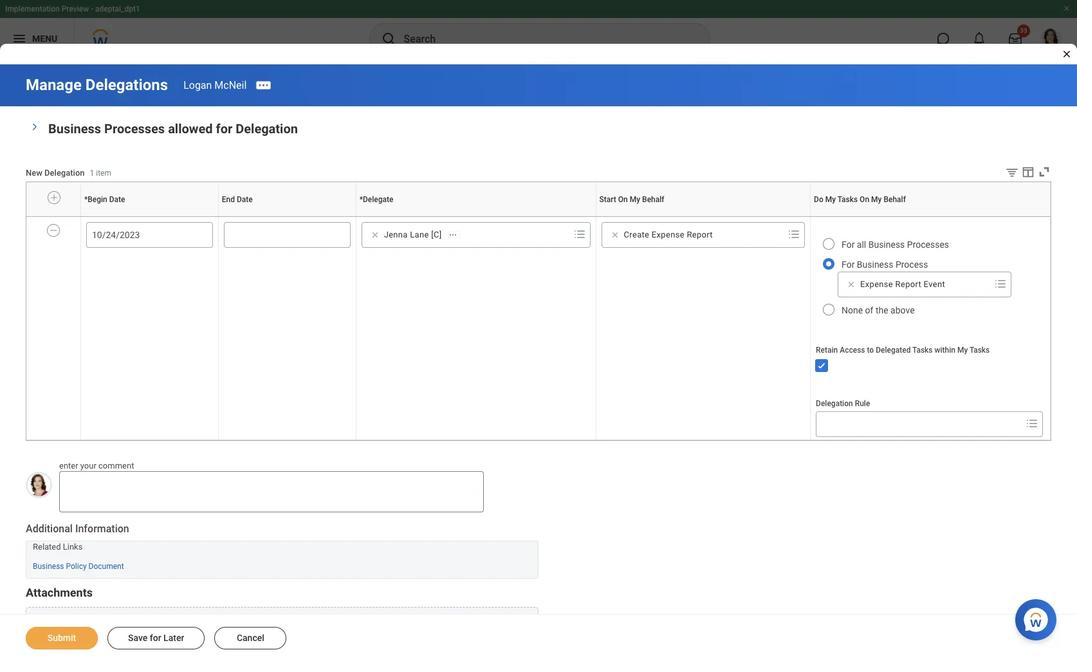 Task type: describe. For each thing, give the bounding box(es) containing it.
manage
[[26, 76, 82, 94]]

adeptai_dpt1
[[95, 5, 140, 14]]

plus image
[[50, 192, 59, 203]]

event
[[924, 279, 946, 289]]

notifications large image
[[973, 32, 986, 45]]

save for later button
[[108, 627, 205, 650]]

0 horizontal spatial do
[[814, 195, 824, 204]]

enter
[[59, 461, 78, 471]]

expense report event
[[861, 279, 946, 289]]

prompts image for jenna lane [c]
[[572, 227, 587, 242]]

* delegate
[[360, 195, 394, 204]]

inbox large image
[[1009, 32, 1022, 45]]

business policy document
[[33, 562, 124, 571]]

0 vertical spatial for
[[216, 121, 233, 136]]

related actions image
[[449, 230, 458, 239]]

tasks left within
[[913, 346, 933, 355]]

0 horizontal spatial expense
[[652, 230, 685, 240]]

begin date button
[[148, 216, 151, 217]]

processes inside row element
[[908, 240, 950, 250]]

tasks up all
[[838, 195, 858, 204]]

new delegation 1 item
[[26, 168, 111, 178]]

enter your comment
[[59, 461, 134, 471]]

delegated
[[876, 346, 911, 355]]

business right chevron down image
[[48, 121, 101, 136]]

row element containing *
[[26, 182, 1054, 217]]

0 vertical spatial processes
[[104, 121, 165, 136]]

additional information region
[[26, 522, 539, 579]]

delegation inside row element
[[816, 399, 853, 408]]

save for later
[[128, 633, 184, 643]]

retain access to delegated tasks within my tasks
[[816, 346, 990, 355]]

implementation
[[5, 5, 60, 14]]

report inside expense report event element
[[896, 279, 922, 289]]

on up create expense report
[[702, 216, 703, 217]]

business processes allowed for delegation
[[48, 121, 298, 136]]

behalf up for all business processes
[[933, 216, 935, 217]]

allowed
[[168, 121, 213, 136]]

related links
[[33, 542, 83, 552]]

1 horizontal spatial delegation
[[236, 121, 298, 136]]

profile logan mcneil element
[[1034, 24, 1070, 53]]

retain
[[816, 346, 838, 355]]

do my tasks on my behalf column header
[[811, 216, 1051, 218]]

check small image
[[814, 358, 830, 373]]

business up for business process
[[869, 240, 905, 250]]

* for delegate
[[360, 195, 363, 204]]

employee's photo (logan mcneil) image
[[26, 472, 52, 498]]

minus image
[[49, 225, 58, 236]]

1 horizontal spatial do
[[927, 216, 928, 217]]

within
[[935, 346, 956, 355]]

manage delegations dialog
[[0, 0, 1078, 661]]

1 vertical spatial expense
[[861, 279, 894, 289]]

submit
[[47, 633, 76, 643]]

document
[[89, 562, 124, 571]]

fullscreen image
[[1038, 165, 1052, 179]]

chevron down image
[[30, 119, 39, 135]]

expense report event, press delete to clear value. option
[[843, 277, 951, 292]]

jenna lane [c]
[[384, 230, 442, 240]]

additional
[[26, 523, 73, 535]]

none of the above
[[842, 305, 915, 316]]

business policy document link
[[33, 560, 124, 571]]

close environment banner image
[[1064, 5, 1071, 12]]

1 horizontal spatial prompts image
[[1025, 416, 1040, 431]]

prompts image for expense report event
[[993, 276, 1009, 292]]

tasks right within
[[970, 346, 990, 355]]

for for for all business processes
[[842, 240, 855, 250]]

action bar region
[[0, 614, 1078, 661]]

report inside "create expense report" element
[[687, 230, 713, 240]]

expense report event element
[[861, 279, 946, 290]]

related
[[33, 542, 61, 552]]

logan mcneil element
[[184, 79, 247, 91]]

close manage delegations image
[[1062, 49, 1073, 59]]

0 vertical spatial end
[[222, 195, 235, 204]]

cancel
[[237, 633, 264, 643]]

create
[[624, 230, 650, 240]]

x small image for jenna lane [c]
[[369, 229, 382, 241]]

create expense report
[[624, 230, 713, 240]]

the
[[876, 305, 889, 316]]

business inside "additional information" region
[[33, 562, 64, 571]]

workday assistant region
[[1016, 594, 1062, 641]]

delegate column header
[[356, 216, 596, 218]]

attachments
[[26, 586, 93, 600]]



Task type: vqa. For each thing, say whether or not it's contained in the screenshot.
topmost Delegate
yes



Task type: locate. For each thing, give the bounding box(es) containing it.
none
[[842, 305, 863, 316]]

manage delegations
[[26, 76, 168, 94]]

your
[[80, 461, 96, 471]]

0 horizontal spatial end
[[222, 195, 235, 204]]

information
[[75, 523, 129, 535]]

1 vertical spatial begin
[[148, 216, 149, 217]]

submit button
[[26, 627, 98, 650]]

on up for all business processes
[[931, 216, 932, 217]]

expense down for business process
[[861, 279, 894, 289]]

logan mcneil
[[184, 79, 247, 91]]

cancel button
[[215, 627, 287, 650]]

logan
[[184, 79, 212, 91]]

0 vertical spatial for
[[842, 240, 855, 250]]

for left all
[[842, 240, 855, 250]]

0 vertical spatial start
[[600, 195, 617, 204]]

1 horizontal spatial x small image
[[609, 229, 622, 241]]

1 vertical spatial for
[[150, 633, 161, 643]]

*
[[84, 195, 88, 204], [360, 195, 363, 204]]

tasks
[[838, 195, 858, 204], [929, 216, 931, 217], [913, 346, 933, 355], [970, 346, 990, 355]]

manage delegations main content
[[0, 64, 1078, 661]]

delegation up plus image
[[44, 168, 85, 178]]

select to filter grid data image
[[1006, 165, 1020, 179]]

x small image up none
[[845, 278, 858, 291]]

processes
[[104, 121, 165, 136], [908, 240, 950, 250]]

for
[[216, 121, 233, 136], [150, 633, 161, 643]]

0 vertical spatial delegation
[[236, 121, 298, 136]]

for all business processes
[[842, 240, 950, 250]]

process
[[896, 259, 929, 270]]

preview
[[62, 5, 89, 14]]

0 vertical spatial prompts image
[[787, 227, 802, 242]]

do my tasks on my behalf
[[814, 195, 906, 204]]

item
[[96, 169, 111, 178]]

1 horizontal spatial delegate
[[475, 216, 477, 217]]

* begin date
[[84, 195, 125, 204]]

x small image left jenna
[[369, 229, 382, 241]]

x small image inside create expense report, press delete to clear value. option
[[609, 229, 622, 241]]

delegation
[[236, 121, 298, 136], [44, 168, 85, 178], [816, 399, 853, 408]]

1 horizontal spatial end
[[286, 216, 287, 217]]

1 horizontal spatial processes
[[908, 240, 950, 250]]

10/24/2023
[[92, 230, 140, 240]]

click to view/edit grid preferences image
[[1022, 165, 1036, 179]]

x small image inside jenna lane [c], press delete to clear value. option
[[369, 229, 382, 241]]

business
[[48, 121, 101, 136], [869, 240, 905, 250], [857, 259, 894, 270], [33, 562, 64, 571]]

lane
[[410, 230, 429, 240]]

prompts image
[[787, 227, 802, 242], [1025, 416, 1040, 431]]

0 vertical spatial expense
[[652, 230, 685, 240]]

delegations
[[86, 76, 168, 94]]

0 vertical spatial report
[[687, 230, 713, 240]]

additional information
[[26, 523, 129, 535]]

for inside button
[[150, 633, 161, 643]]

comment
[[99, 461, 134, 471]]

for business process
[[842, 259, 929, 270]]

[c]
[[431, 230, 442, 240]]

0 horizontal spatial delegation
[[44, 168, 85, 178]]

0 vertical spatial do
[[814, 195, 824, 204]]

1 vertical spatial do
[[927, 216, 928, 217]]

x small image for create expense report
[[609, 229, 622, 241]]

1 vertical spatial row element
[[26, 218, 1051, 440]]

0 vertical spatial row element
[[26, 182, 1054, 217]]

implementation preview -   adeptai_dpt1 banner
[[0, 0, 1078, 59]]

report down process
[[896, 279, 922, 289]]

above
[[891, 305, 915, 316]]

0 horizontal spatial begin
[[88, 195, 107, 204]]

1 vertical spatial for
[[842, 259, 855, 270]]

x small image inside expense report event, press delete to clear value. option
[[845, 278, 858, 291]]

mcneil
[[215, 79, 247, 91]]

Delegation Rule field
[[817, 413, 1021, 436]]

-
[[91, 5, 93, 14]]

enter your comment text field
[[59, 472, 484, 513]]

1 horizontal spatial *
[[360, 195, 363, 204]]

start on my behalf button
[[701, 216, 707, 217]]

begin inside row element
[[88, 195, 107, 204]]

begin date end date delegate start on my behalf do my tasks on my behalf
[[148, 216, 935, 217]]

0 vertical spatial delegate
[[363, 195, 394, 204]]

1 horizontal spatial expense
[[861, 279, 894, 289]]

1 for from the top
[[842, 240, 855, 250]]

behalf up create expense report, press delete to clear value. option
[[643, 195, 665, 204]]

search image
[[381, 31, 396, 46]]

begin
[[88, 195, 107, 204], [148, 216, 149, 217]]

for right save
[[150, 633, 161, 643]]

do
[[814, 195, 824, 204], [927, 216, 928, 217]]

1 horizontal spatial begin
[[148, 216, 149, 217]]

tasks up for all business processes
[[929, 216, 931, 217]]

1 horizontal spatial start
[[701, 216, 702, 217]]

0 horizontal spatial for
[[150, 633, 161, 643]]

0 horizontal spatial delegate
[[363, 195, 394, 204]]

jenna lane [c] element
[[384, 229, 442, 241]]

end date button
[[286, 216, 289, 217]]

1 vertical spatial prompts image
[[1025, 416, 1040, 431]]

2 for from the top
[[842, 259, 855, 270]]

1 vertical spatial report
[[896, 279, 922, 289]]

0 horizontal spatial prompts image
[[787, 227, 802, 242]]

delegation left rule
[[816, 399, 853, 408]]

behalf up create expense report
[[704, 216, 706, 217]]

1 * from the left
[[84, 195, 88, 204]]

start
[[600, 195, 617, 204], [701, 216, 702, 217]]

on
[[619, 195, 628, 204], [860, 195, 870, 204], [702, 216, 703, 217], [931, 216, 932, 217]]

all
[[857, 240, 867, 250]]

my
[[630, 195, 641, 204], [826, 195, 836, 204], [872, 195, 882, 204], [703, 216, 704, 217], [928, 216, 929, 217], [932, 216, 933, 217], [958, 346, 968, 355]]

create expense report, press delete to clear value. option
[[606, 227, 718, 243]]

end
[[222, 195, 235, 204], [286, 216, 287, 217]]

start on my behalf
[[600, 195, 665, 204]]

1 horizontal spatial for
[[216, 121, 233, 136]]

jenna lane [c], press delete to clear value. option
[[366, 227, 464, 243]]

1 row element from the top
[[26, 182, 1054, 217]]

later
[[164, 633, 184, 643]]

business down all
[[857, 259, 894, 270]]

0 vertical spatial begin
[[88, 195, 107, 204]]

prompts image
[[572, 227, 587, 242], [993, 276, 1009, 292]]

date
[[109, 195, 125, 204], [237, 195, 253, 204], [149, 216, 151, 217], [287, 216, 288, 217]]

2 horizontal spatial x small image
[[845, 278, 858, 291]]

business down related
[[33, 562, 64, 571]]

row element
[[26, 182, 1054, 217], [26, 218, 1051, 440]]

links
[[63, 542, 83, 552]]

2 vertical spatial delegation
[[816, 399, 853, 408]]

0 horizontal spatial prompts image
[[572, 227, 587, 242]]

1 vertical spatial start
[[701, 216, 702, 217]]

0 horizontal spatial x small image
[[369, 229, 382, 241]]

delegation rule
[[816, 399, 871, 408]]

processes up process
[[908, 240, 950, 250]]

1 vertical spatial prompts image
[[993, 276, 1009, 292]]

1
[[90, 169, 94, 178]]

new
[[26, 168, 42, 178]]

1 vertical spatial end
[[286, 216, 287, 217]]

toolbar
[[996, 165, 1052, 182]]

rule
[[855, 399, 871, 408]]

processes down delegations
[[104, 121, 165, 136]]

business processes allowed for delegation button
[[48, 121, 298, 136]]

for for for business process
[[842, 259, 855, 270]]

on up all
[[860, 195, 870, 204]]

create expense report element
[[624, 229, 713, 241]]

on up create
[[619, 195, 628, 204]]

implementation preview -   adeptai_dpt1
[[5, 5, 140, 14]]

1 vertical spatial delegation
[[44, 168, 85, 178]]

to
[[868, 346, 874, 355]]

delegate
[[363, 195, 394, 204], [475, 216, 477, 217]]

0 horizontal spatial *
[[84, 195, 88, 204]]

0 horizontal spatial start
[[600, 195, 617, 204]]

x small image left create
[[609, 229, 622, 241]]

behalf
[[643, 195, 665, 204], [884, 195, 906, 204], [704, 216, 706, 217], [933, 216, 935, 217]]

1 vertical spatial processes
[[908, 240, 950, 250]]

toolbar inside manage delegations main content
[[996, 165, 1052, 182]]

delegation down mcneil
[[236, 121, 298, 136]]

row element containing 10/24/2023
[[26, 218, 1051, 440]]

save
[[128, 633, 148, 643]]

for
[[842, 240, 855, 250], [842, 259, 855, 270]]

for right allowed
[[216, 121, 233, 136]]

0 vertical spatial prompts image
[[572, 227, 587, 242]]

report
[[687, 230, 713, 240], [896, 279, 922, 289]]

1 vertical spatial delegate
[[475, 216, 477, 217]]

expense right create
[[652, 230, 685, 240]]

report down start on my behalf button
[[687, 230, 713, 240]]

0 horizontal spatial processes
[[104, 121, 165, 136]]

* for begin
[[84, 195, 88, 204]]

2 horizontal spatial delegation
[[816, 399, 853, 408]]

jenna
[[384, 230, 408, 240]]

access
[[840, 346, 866, 355]]

expense
[[652, 230, 685, 240], [861, 279, 894, 289]]

1 horizontal spatial prompts image
[[993, 276, 1009, 292]]

of
[[866, 305, 874, 316]]

for up none
[[842, 259, 855, 270]]

delegate inside row element
[[363, 195, 394, 204]]

x small image
[[369, 229, 382, 241], [609, 229, 622, 241], [845, 278, 858, 291]]

x small image for expense report event
[[845, 278, 858, 291]]

0 horizontal spatial report
[[687, 230, 713, 240]]

policy
[[66, 562, 87, 571]]

2 * from the left
[[360, 195, 363, 204]]

end date
[[222, 195, 253, 204]]

1 horizontal spatial report
[[896, 279, 922, 289]]

2 row element from the top
[[26, 218, 1051, 440]]

behalf up do my tasks on my behalf column header
[[884, 195, 906, 204]]



